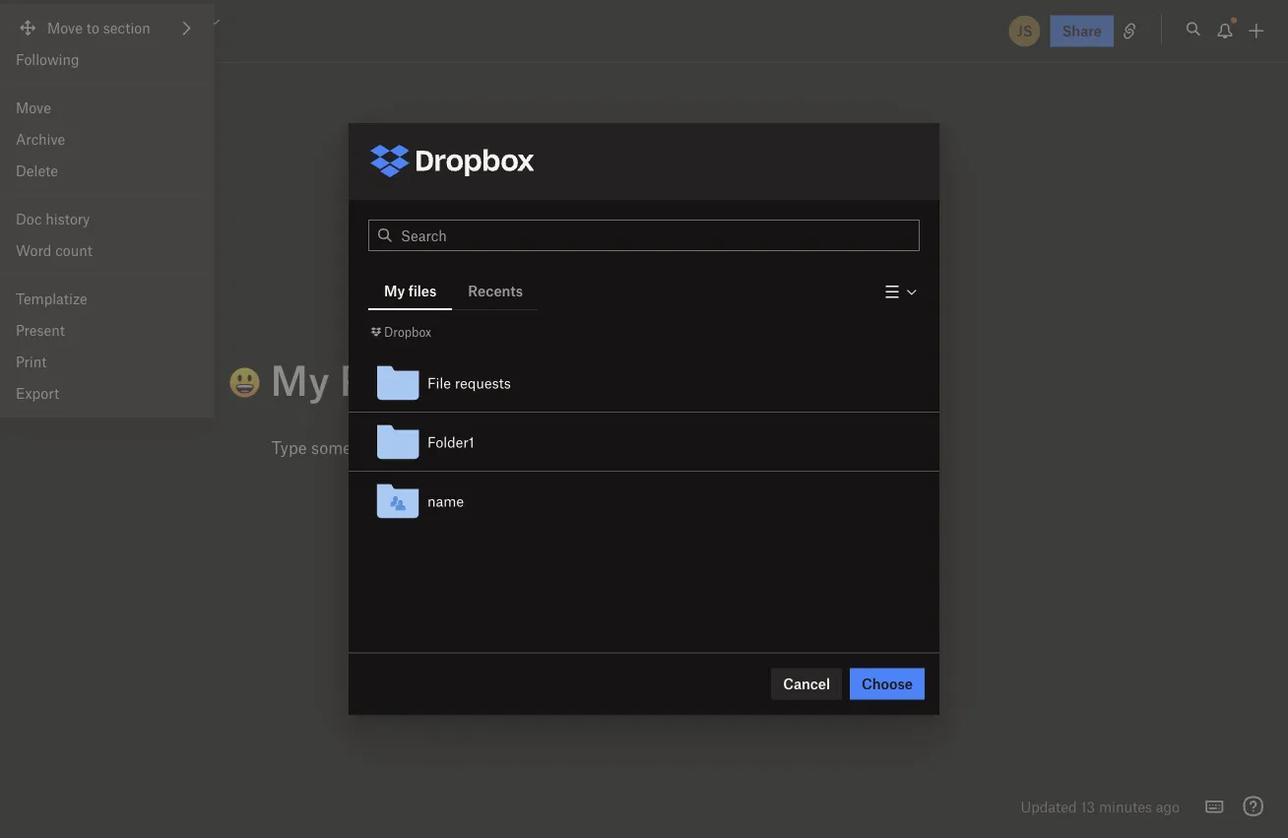 Task type: describe. For each thing, give the bounding box(es) containing it.
grinning face with big eyes image
[[71, 14, 87, 30]]

present
[[16, 322, 65, 339]]

to
[[395, 438, 410, 458]]

recents
[[468, 282, 523, 299]]

name button
[[369, 472, 940, 531]]

updated
[[1021, 798, 1078, 815]]

word
[[16, 242, 52, 259]]

print
[[16, 353, 47, 370]]

choose
[[862, 676, 913, 693]]

dropbox for rightmost dropbox link
[[384, 325, 432, 339]]

export
[[16, 385, 59, 402]]

file
[[428, 374, 451, 392]]

0 horizontal spatial dropbox link
[[71, 35, 134, 55]]

doc
[[16, 210, 42, 228]]

1 horizontal spatial dropbox link
[[369, 322, 432, 342]]

0 vertical spatial my
[[90, 12, 111, 30]]

😃
[[187, 358, 226, 407]]

history
[[46, 210, 90, 228]]

delete button
[[0, 155, 214, 187]]

archive button
[[0, 124, 214, 155]]

doc history button
[[0, 203, 214, 235]]

cancel button
[[772, 669, 843, 700]]

delete
[[16, 162, 58, 179]]

my paper doc link
[[71, 10, 180, 32]]

word count
[[16, 242, 92, 259]]

count
[[55, 242, 92, 259]]

export button
[[0, 378, 214, 409]]

following button
[[0, 44, 214, 75]]

my inside tab
[[384, 282, 405, 299]]

0 horizontal spatial paper
[[115, 12, 152, 30]]

type
[[271, 438, 307, 458]]

file requests button
[[369, 354, 940, 413]]

cancel
[[784, 676, 831, 693]]

ago
[[1157, 798, 1181, 815]]

files
[[409, 282, 437, 299]]

something
[[311, 438, 391, 458]]



Task type: vqa. For each thing, say whether or not it's contained in the screenshot.
menu containing Following
yes



Task type: locate. For each thing, give the bounding box(es) containing it.
1 vertical spatial paper
[[340, 355, 451, 405]]

dropbox down my paper doc link
[[87, 38, 134, 53]]

paper
[[115, 12, 152, 30], [340, 355, 451, 405]]

dropbox down my files
[[384, 325, 432, 339]]

started
[[442, 438, 496, 458]]

Search text field
[[401, 221, 919, 250]]

folder1 button
[[369, 413, 940, 472]]

tab list
[[369, 271, 539, 310]]

dropbox
[[87, 38, 134, 53], [384, 325, 432, 339]]

my paper doc up to
[[261, 355, 531, 405]]

my up the type
[[270, 355, 330, 405]]

0 horizontal spatial my paper doc
[[87, 12, 180, 30]]

1 vertical spatial dropbox link
[[369, 322, 432, 342]]

doc
[[156, 12, 180, 30], [461, 355, 531, 405]]

my right the grinning face with big eyes icon
[[90, 12, 111, 30]]

0 vertical spatial dropbox link
[[71, 35, 134, 55]]

1 vertical spatial doc
[[461, 355, 531, 405]]

following
[[16, 51, 79, 68]]

1 horizontal spatial dropbox
[[384, 325, 432, 339]]

paper up to
[[340, 355, 451, 405]]

dropbox link down the grinning face with big eyes icon
[[71, 35, 134, 55]]

my left files
[[384, 282, 405, 299]]

doc right file
[[461, 355, 531, 405]]

0 vertical spatial paper
[[115, 12, 152, 30]]

13
[[1081, 798, 1096, 815]]

my
[[90, 12, 111, 30], [384, 282, 405, 299], [270, 355, 330, 405]]

row group
[[349, 353, 940, 531]]

templatize button
[[0, 283, 214, 315]]

1 horizontal spatial my paper doc
[[261, 355, 531, 405]]

doc history
[[16, 210, 90, 228]]

type something to get started
[[271, 438, 496, 458]]

heading containing my paper doc
[[187, 355, 983, 407]]

requests
[[455, 374, 511, 392]]

1 horizontal spatial my
[[270, 355, 330, 405]]

share
[[1063, 22, 1103, 39]]

0 horizontal spatial doc
[[156, 12, 180, 30]]

heading
[[187, 355, 983, 407]]

share button
[[1051, 15, 1115, 47]]

archive
[[16, 130, 65, 148]]

tab list containing my files
[[369, 271, 539, 310]]

print button
[[0, 346, 214, 378]]

dropbox link
[[71, 35, 134, 55], [369, 322, 432, 342]]

my files tab
[[369, 271, 453, 309]]

choose button
[[850, 669, 925, 700]]

name
[[428, 493, 464, 510]]

move
[[16, 99, 51, 116]]

file requests
[[428, 374, 511, 392]]

row group containing file requests
[[349, 353, 940, 531]]

1 vertical spatial my paper doc
[[261, 355, 531, 405]]

1 vertical spatial dropbox
[[384, 325, 432, 339]]

my files
[[384, 282, 437, 299]]

get
[[414, 438, 438, 458]]

dropbox for the left dropbox link
[[87, 38, 134, 53]]

updated 13 minutes ago
[[1021, 798, 1181, 815]]

present button
[[0, 315, 214, 346]]

recents tab
[[453, 271, 539, 309]]

menu
[[0, 4, 214, 417]]

0 vertical spatial doc
[[156, 12, 180, 30]]

minutes
[[1100, 798, 1153, 815]]

paper up following button
[[115, 12, 152, 30]]

js button
[[1008, 13, 1043, 49]]

dropbox link down my files
[[369, 322, 432, 342]]

word count button
[[0, 235, 214, 266]]

my paper doc up following button
[[87, 12, 180, 30]]

menu containing following
[[0, 4, 214, 417]]

move button
[[0, 92, 214, 124]]

2 horizontal spatial my
[[384, 282, 405, 299]]

0 horizontal spatial my
[[90, 12, 111, 30]]

0 vertical spatial my paper doc
[[87, 12, 180, 30]]

folder1
[[428, 434, 475, 451]]

templatize
[[16, 290, 87, 307]]

0 horizontal spatial dropbox
[[87, 38, 134, 53]]

0 vertical spatial dropbox
[[87, 38, 134, 53]]

1 horizontal spatial doc
[[461, 355, 531, 405]]

doc up following button
[[156, 12, 180, 30]]

2 vertical spatial my
[[270, 355, 330, 405]]

1 vertical spatial my
[[384, 282, 405, 299]]

1 horizontal spatial paper
[[340, 355, 451, 405]]

js
[[1018, 22, 1033, 39]]

my paper doc
[[87, 12, 180, 30], [261, 355, 531, 405]]



